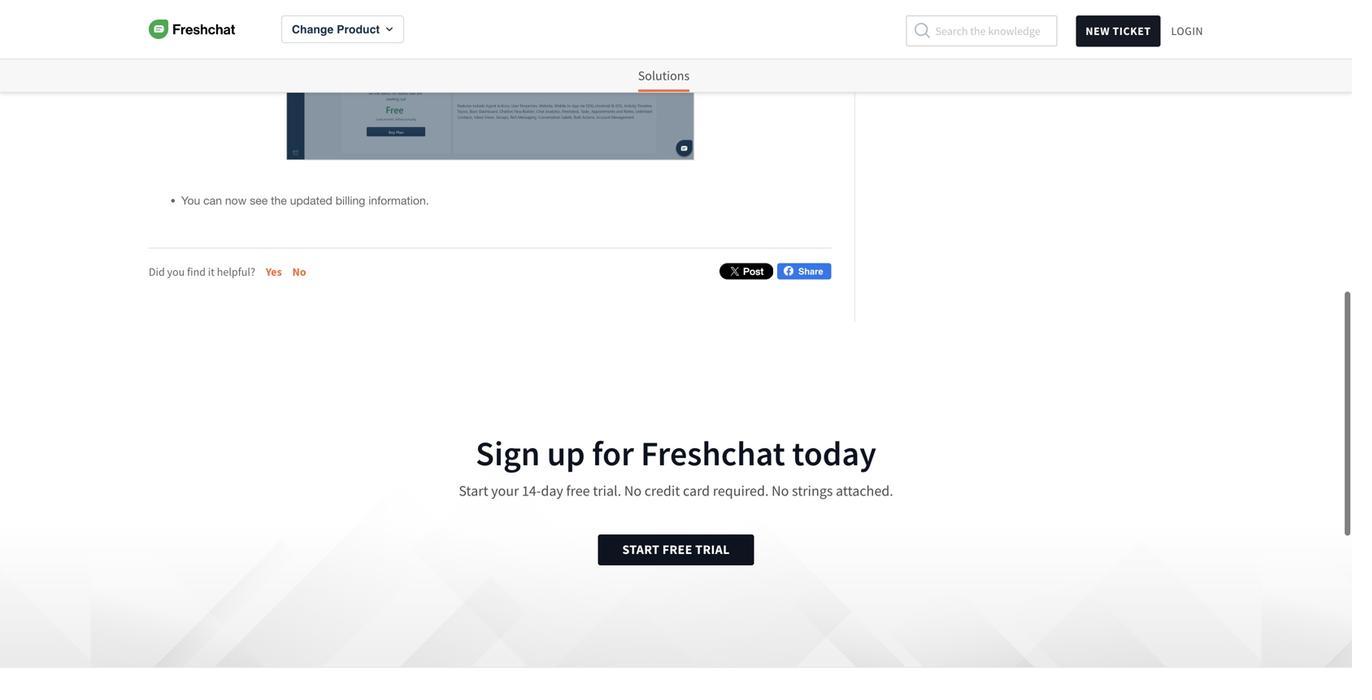 Task type: vqa. For each thing, say whether or not it's contained in the screenshot.
Freshworks link on the top left
no



Task type: describe. For each thing, give the bounding box(es) containing it.
product
[[337, 23, 380, 36]]

attached.
[[836, 482, 894, 500]]

-
[[537, 482, 541, 500]]

login link
[[1172, 15, 1204, 47]]

1 horizontal spatial start
[[623, 541, 660, 558]]

solutions link
[[638, 59, 690, 92]]

card
[[683, 482, 710, 500]]

trial.
[[593, 482, 622, 500]]

start free trial
[[623, 541, 730, 558]]

your
[[491, 482, 519, 500]]

login
[[1172, 24, 1204, 38]]

credit
[[645, 482, 680, 500]]

sign
[[476, 432, 540, 475]]

solutions
[[638, 68, 690, 84]]

Search the knowledge base text field
[[907, 15, 1058, 46]]

free
[[567, 482, 590, 500]]

search image
[[915, 23, 931, 39]]

it
[[208, 264, 215, 279]]

1 horizontal spatial no
[[625, 482, 642, 500]]

now
[[225, 194, 247, 207]]

start inside sign up for freshchat today start your 14 -day free trial. no credit card required. no strings attached.
[[459, 482, 489, 500]]



Task type: locate. For each thing, give the bounding box(es) containing it.
trial
[[696, 541, 730, 558]]

no right yes
[[292, 264, 306, 279]]

yes
[[266, 264, 282, 279]]

you
[[167, 264, 185, 279]]

you can now see the updated billing information.
[[181, 194, 429, 207]]

no right 'trial.'
[[625, 482, 642, 500]]

free
[[663, 541, 693, 558]]

did
[[149, 264, 165, 279]]

find
[[187, 264, 206, 279]]

1 vertical spatial start
[[623, 541, 660, 558]]

sign up for freshchat today start your 14 -day free trial. no credit card required. no strings attached.
[[459, 432, 894, 500]]

today
[[793, 432, 877, 475]]

start left the free
[[623, 541, 660, 558]]

start left your
[[459, 482, 489, 500]]

freshchat
[[641, 432, 786, 475]]

0 horizontal spatial start
[[459, 482, 489, 500]]

ticket
[[1113, 24, 1152, 38]]

change product
[[292, 23, 380, 36]]

see
[[250, 194, 268, 207]]

up
[[547, 432, 586, 475]]

2 horizontal spatial no
[[772, 482, 789, 500]]

updated
[[290, 194, 333, 207]]

billing
[[336, 194, 366, 207]]

required.
[[713, 482, 769, 500]]

did you find it helpful? yes no
[[149, 264, 306, 279]]

start free trial link
[[598, 535, 755, 565]]

can
[[204, 194, 222, 207]]

helpful?
[[217, 264, 255, 279]]

day
[[541, 482, 564, 500]]

no
[[292, 264, 306, 279], [625, 482, 642, 500], [772, 482, 789, 500]]

change
[[292, 23, 334, 36]]

information.
[[369, 194, 429, 207]]

new ticket
[[1086, 24, 1152, 38]]

new ticket link
[[1077, 15, 1161, 47]]

the
[[271, 194, 287, 207]]

0 vertical spatial start
[[459, 482, 489, 500]]

no left strings
[[772, 482, 789, 500]]

new
[[1086, 24, 1111, 38]]

14
[[522, 482, 537, 500]]

start
[[459, 482, 489, 500], [623, 541, 660, 558]]

for
[[592, 432, 634, 475]]

strings
[[792, 482, 833, 500]]

0 horizontal spatial no
[[292, 264, 306, 279]]

you
[[181, 194, 200, 207]]



